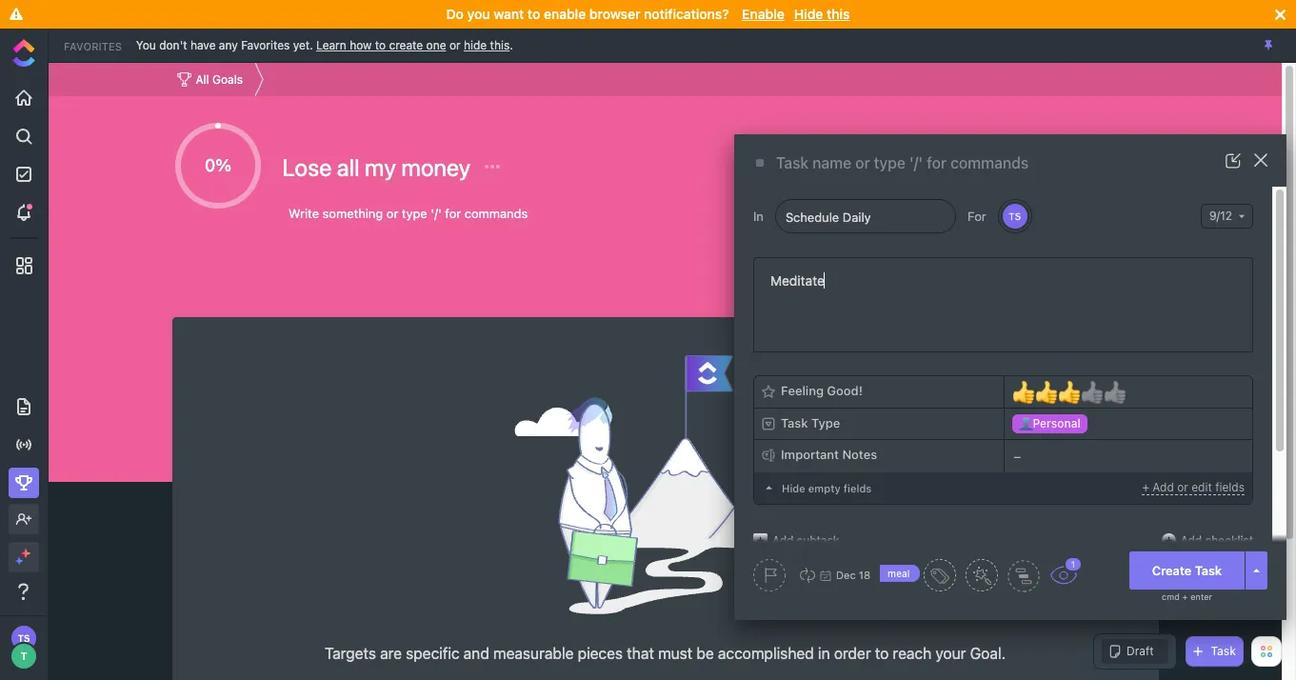 Task type: locate. For each thing, give the bounding box(es) containing it.
add inside custom fields element
[[1153, 480, 1175, 495]]

1 horizontal spatial this
[[827, 6, 850, 22]]

important
[[781, 447, 839, 462]]

add subtask
[[773, 533, 840, 547]]

edit
[[1192, 480, 1213, 495]]

hide
[[794, 6, 824, 22], [782, 482, 806, 495]]

0 vertical spatial to
[[528, 6, 541, 22]]

3 👍 from the left
[[1058, 379, 1081, 405]]

.
[[510, 38, 513, 52]]

3 feeling good! custom field. :3 .of. 5 element from the left
[[1058, 379, 1081, 405]]

any
[[219, 38, 238, 52]]

this right "enable"
[[827, 6, 850, 22]]

favorites right any
[[241, 38, 290, 52]]

1 horizontal spatial +
[[1183, 592, 1189, 602]]

1 horizontal spatial favorites
[[241, 38, 290, 52]]

be
[[697, 645, 714, 662]]

to right order
[[875, 645, 889, 662]]

0 vertical spatial ts
[[1009, 211, 1022, 222]]

hide right "enable"
[[794, 6, 824, 22]]

to
[[528, 6, 541, 22], [375, 38, 386, 52], [875, 645, 889, 662]]

0 vertical spatial or
[[450, 38, 461, 52]]

enable
[[742, 6, 785, 22]]

this
[[827, 6, 850, 22], [490, 38, 510, 52]]

notes
[[843, 447, 878, 462]]

order
[[835, 645, 872, 662]]

add up create task
[[1181, 533, 1203, 547]]

0 vertical spatial +
[[1143, 480, 1150, 495]]

0 horizontal spatial fields
[[844, 482, 872, 495]]

sharing & permissions
[[972, 155, 1049, 181]]

or left edit
[[1178, 480, 1189, 495]]

cmd
[[1162, 592, 1180, 602]]

dec
[[837, 569, 856, 581]]

to right 'want'
[[528, 6, 541, 22]]

meal
[[888, 568, 911, 579]]

that
[[627, 645, 654, 662]]

add for add subtask
[[773, 533, 794, 547]]

favorites
[[241, 38, 290, 52], [64, 40, 122, 52]]

feeling
[[781, 383, 824, 398]]

checklist
[[1206, 533, 1254, 547]]

2 feeling good! custom field. :3 .of. 5 element from the left
[[1035, 379, 1058, 405]]

0 horizontal spatial to
[[375, 38, 386, 52]]

task
[[781, 415, 808, 430], [1196, 563, 1223, 578], [1212, 644, 1237, 658]]

0 horizontal spatial this
[[490, 38, 510, 52]]

task up enter at bottom
[[1196, 563, 1223, 578]]

ts button
[[1001, 202, 1030, 231]]

measurable
[[494, 645, 574, 662]]

t
[[20, 650, 27, 662]]

1 horizontal spatial or
[[1178, 480, 1189, 495]]

dec 18 button
[[796, 568, 871, 583]]

lose
[[283, 153, 332, 181]]

9/12
[[1210, 209, 1233, 223]]

sharing
[[972, 155, 1023, 169]]

hide
[[464, 38, 487, 52]]

4 feeling good! custom field. :3 .of. 5 element from the left
[[1081, 379, 1104, 405]]

ts inside dropdown button
[[1009, 211, 1022, 222]]

👤personal
[[1019, 416, 1081, 430]]

specific
[[406, 645, 460, 662]]

👍
[[1012, 379, 1035, 405], [1035, 379, 1058, 405], [1058, 379, 1081, 405], [1081, 379, 1104, 405], [1104, 379, 1127, 405]]

subtask
[[797, 533, 840, 547]]

2 vertical spatial task
[[1212, 644, 1237, 658]]

fields right empty
[[844, 482, 872, 495]]

this right hide
[[490, 38, 510, 52]]

set priority element
[[754, 559, 786, 592]]

1 horizontal spatial ts
[[1009, 211, 1022, 222]]

task inside custom fields element
[[781, 415, 808, 430]]

1 feeling good! custom field. :3 .of. 5 element from the left
[[1012, 379, 1035, 405]]

hide inside custom fields element
[[782, 482, 806, 495]]

task down enter at bottom
[[1212, 644, 1237, 658]]

2 horizontal spatial add
[[1181, 533, 1203, 547]]

task left type
[[781, 415, 808, 430]]

0 horizontal spatial ts
[[18, 633, 30, 644]]

0 horizontal spatial favorites
[[64, 40, 122, 52]]

favorites left you
[[64, 40, 122, 52]]

1 vertical spatial to
[[375, 38, 386, 52]]

2 vertical spatial to
[[875, 645, 889, 662]]

1 vertical spatial hide
[[782, 482, 806, 495]]

+ right cmd
[[1183, 592, 1189, 602]]

ts
[[1009, 211, 1022, 222], [18, 633, 30, 644]]

fields right edit
[[1216, 480, 1245, 495]]

add for add checklist
[[1181, 533, 1203, 547]]

targets are specific and measurable pieces that must be accomplished in order to reach your goal.
[[325, 645, 1006, 662]]

0 vertical spatial hide
[[794, 6, 824, 22]]

ts t
[[18, 633, 30, 662]]

task for task
[[1212, 644, 1237, 658]]

0 vertical spatial this
[[827, 6, 850, 22]]

1 vertical spatial or
[[1178, 480, 1189, 495]]

your
[[936, 645, 967, 662]]

money
[[402, 153, 471, 181]]

or right one
[[450, 38, 461, 52]]

1 vertical spatial ts
[[18, 633, 30, 644]]

–
[[1014, 448, 1021, 464]]

add left edit
[[1153, 480, 1175, 495]]

+
[[1143, 480, 1150, 495], [1183, 592, 1189, 602]]

0 horizontal spatial +
[[1143, 480, 1150, 495]]

add checklist
[[1181, 533, 1254, 547]]

must
[[658, 645, 693, 662]]

sparkle svg 2 image
[[15, 557, 22, 565]]

0 vertical spatial task
[[781, 415, 808, 430]]

fields
[[1216, 480, 1245, 495], [844, 482, 872, 495]]

hide empty fields
[[782, 482, 872, 495]]

add
[[1153, 480, 1175, 495], [773, 533, 794, 547], [1181, 533, 1203, 547]]

0 horizontal spatial add
[[773, 533, 794, 547]]

are
[[380, 645, 402, 662]]

or
[[450, 38, 461, 52], [1178, 480, 1189, 495]]

hide left empty
[[782, 482, 806, 495]]

for
[[968, 208, 987, 223]]

1 horizontal spatial add
[[1153, 480, 1175, 495]]

feeling good! custom field. :3 .of. 5 element
[[1012, 379, 1035, 405], [1035, 379, 1058, 405], [1058, 379, 1081, 405], [1081, 379, 1104, 405], [1104, 379, 1127, 405]]

+ down – button
[[1143, 480, 1150, 495]]

1 button
[[1050, 556, 1084, 585]]

add left the subtask
[[773, 533, 794, 547]]

to right how
[[375, 38, 386, 52]]

ts up t
[[18, 633, 30, 644]]

ts right for
[[1009, 211, 1022, 222]]

hide this link
[[464, 38, 510, 52]]



Task type: describe. For each thing, give the bounding box(es) containing it.
0 horizontal spatial or
[[450, 38, 461, 52]]

all goals link
[[172, 67, 248, 92]]

you
[[136, 38, 156, 52]]

ts for ts
[[1009, 211, 1022, 222]]

1 horizontal spatial to
[[528, 6, 541, 22]]

Task name or type '/' for commands text field
[[777, 153, 1193, 173]]

task type
[[781, 415, 841, 430]]

meal button
[[880, 559, 956, 592]]

don't
[[159, 38, 187, 52]]

1 vertical spatial +
[[1183, 592, 1189, 602]]

custom fields element
[[754, 375, 1254, 505]]

or inside custom fields element
[[1178, 480, 1189, 495]]

👍 👍 👍 👍 👍
[[1012, 379, 1127, 405]]

1 vertical spatial this
[[490, 38, 510, 52]]

feeling good!
[[781, 383, 863, 398]]

create
[[1153, 563, 1192, 578]]

you don't have any favorites yet. learn how to create one or hide this .
[[136, 38, 513, 52]]

9/12 button
[[1201, 204, 1254, 229]]

important notes
[[781, 447, 878, 462]]

1 👍 from the left
[[1012, 379, 1035, 405]]

meditate
[[771, 273, 825, 289]]

want
[[494, 6, 524, 22]]

one
[[426, 38, 446, 52]]

have
[[190, 38, 216, 52]]

accomplished
[[718, 645, 814, 662]]

targets
[[325, 645, 376, 662]]

dec 18
[[837, 569, 871, 581]]

in
[[818, 645, 831, 662]]

4 👍 from the left
[[1081, 379, 1104, 405]]

task for task type
[[781, 415, 808, 430]]

1 horizontal spatial fields
[[1216, 480, 1245, 495]]

sparkle svg 1 image
[[21, 549, 30, 558]]

pieces
[[578, 645, 623, 662]]

1 vertical spatial task
[[1196, 563, 1223, 578]]

2 👍 from the left
[[1035, 379, 1058, 405]]

+ add or edit fields
[[1143, 480, 1245, 495]]

and
[[464, 645, 490, 662]]

reach
[[893, 645, 932, 662]]

how
[[350, 38, 372, 52]]

enter
[[1191, 592, 1213, 602]]

&
[[1026, 155, 1034, 169]]

type
[[812, 415, 841, 430]]

create task
[[1153, 563, 1223, 578]]

lose all my money
[[283, 153, 476, 181]]

👤personal button
[[1005, 409, 1253, 439]]

– button
[[1005, 440, 1253, 473]]

18
[[859, 569, 871, 581]]

ts for ts t
[[18, 633, 30, 644]]

do you want to enable browser notifications? enable hide this
[[446, 6, 850, 22]]

5 👍 from the left
[[1104, 379, 1127, 405]]

permissions
[[972, 166, 1049, 181]]

learn
[[316, 38, 347, 52]]

you
[[467, 6, 490, 22]]

1
[[1072, 559, 1076, 570]]

good!
[[827, 383, 863, 398]]

set priority image
[[754, 559, 786, 592]]

in
[[754, 208, 764, 223]]

all
[[337, 153, 360, 181]]

enable
[[544, 6, 586, 22]]

2 horizontal spatial to
[[875, 645, 889, 662]]

notifications?
[[644, 6, 729, 22]]

cmd + enter
[[1162, 592, 1213, 602]]

browser
[[590, 6, 641, 22]]

+ inside custom fields element
[[1143, 480, 1150, 495]]

5 feeling good! custom field. :3 .of. 5 element from the left
[[1104, 379, 1127, 405]]

all goals
[[196, 72, 243, 86]]

my
[[365, 153, 396, 181]]

create
[[389, 38, 423, 52]]

empty
[[809, 482, 841, 495]]

do
[[446, 6, 464, 22]]

yet.
[[293, 38, 313, 52]]

learn how to create one link
[[316, 38, 446, 52]]

goal.
[[971, 645, 1006, 662]]



Task type: vqa. For each thing, say whether or not it's contained in the screenshot.
tree within "Sidebar" navigation
no



